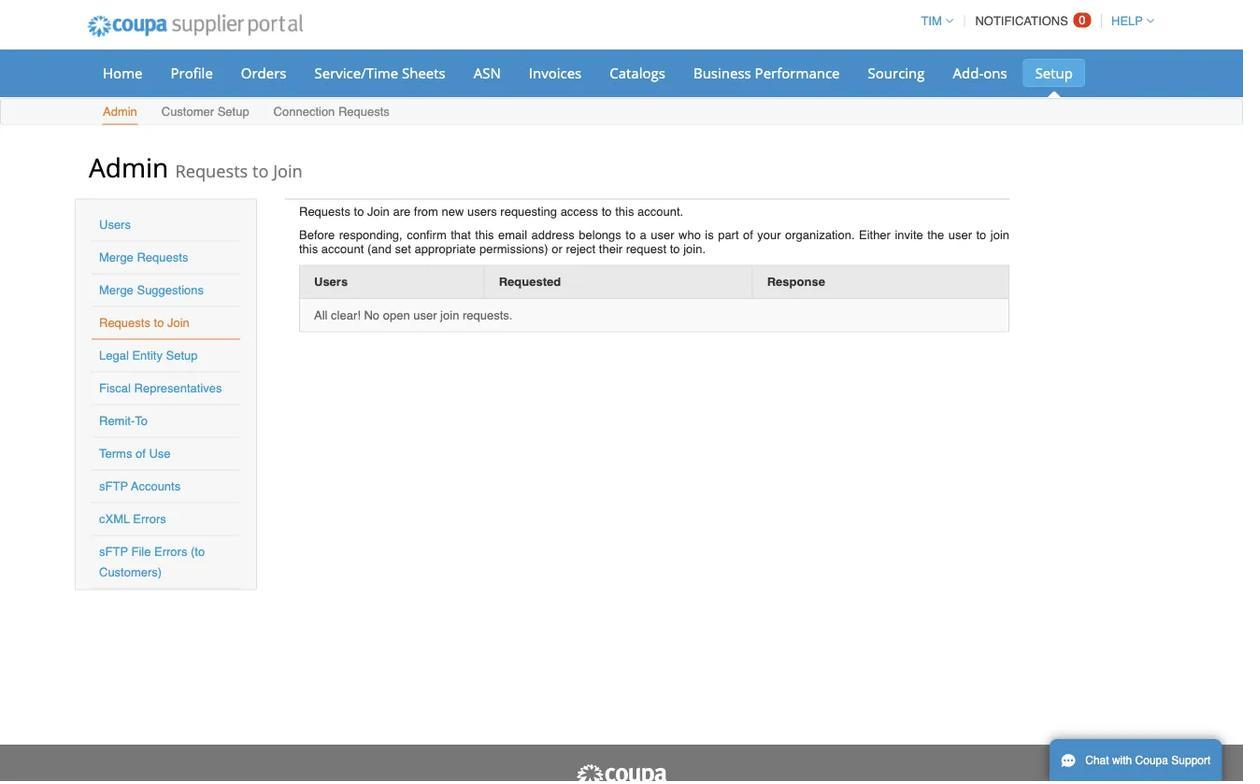 Task type: describe. For each thing, give the bounding box(es) containing it.
requests to join are from new users requesting access to this account. before responding, confirm that this email address belongs to a user who is part of your organization. either invite the user to join this account (and set appropriate permissions) or reject their request to join.
[[299, 204, 1010, 256]]

accounts
[[131, 480, 181, 494]]

remit-to
[[99, 414, 148, 428]]

set
[[395, 242, 411, 256]]

1 horizontal spatial users
[[314, 275, 348, 289]]

all
[[314, 308, 328, 322]]

asn link
[[462, 59, 513, 87]]

email
[[498, 228, 527, 242]]

is
[[705, 228, 714, 242]]

sftp for sftp accounts
[[99, 480, 128, 494]]

requesting
[[501, 204, 557, 218]]

orders
[[241, 63, 287, 82]]

requests to join link
[[99, 316, 190, 330]]

customer
[[162, 105, 214, 119]]

either
[[859, 228, 891, 242]]

home
[[103, 63, 143, 82]]

sftp accounts
[[99, 480, 181, 494]]

notifications 0
[[976, 13, 1086, 28]]

admin for admin
[[103, 105, 137, 119]]

that
[[451, 228, 471, 242]]

2 horizontal spatial this
[[615, 204, 634, 218]]

chat with coupa support
[[1086, 755, 1211, 768]]

remit-
[[99, 414, 135, 428]]

of inside requests to join are from new users requesting access to this account. before responding, confirm that this email address belongs to a user who is part of your organization. either invite the user to join this account (and set appropriate permissions) or reject their request to join.
[[743, 228, 753, 242]]

responding,
[[339, 228, 403, 242]]

legal entity setup link
[[99, 349, 198, 363]]

errors inside sftp file errors (to customers)
[[154, 545, 187, 559]]

users
[[467, 204, 497, 218]]

sourcing
[[868, 63, 925, 82]]

sheets
[[402, 63, 446, 82]]

with
[[1113, 755, 1133, 768]]

requests for connection
[[338, 105, 390, 119]]

requests.
[[463, 308, 513, 322]]

suggestions
[[137, 283, 204, 297]]

catalogs link
[[598, 59, 678, 87]]

invoices
[[529, 63, 582, 82]]

terms of use link
[[99, 447, 171, 461]]

2 horizontal spatial user
[[949, 228, 972, 242]]

add-
[[953, 63, 984, 82]]

orders link
[[229, 59, 299, 87]]

merge requests
[[99, 251, 188, 265]]

open
[[383, 308, 410, 322]]

terms
[[99, 447, 132, 461]]

use
[[149, 447, 171, 461]]

merge for merge suggestions
[[99, 283, 134, 297]]

response
[[767, 275, 825, 289]]

2 vertical spatial setup
[[166, 349, 198, 363]]

from
[[414, 204, 438, 218]]

0 vertical spatial coupa supplier portal image
[[75, 3, 316, 50]]

sftp accounts link
[[99, 480, 181, 494]]

requests up "legal"
[[99, 316, 150, 330]]

1 horizontal spatial user
[[651, 228, 675, 242]]

0 horizontal spatial user
[[413, 308, 437, 322]]

new
[[442, 204, 464, 218]]

add-ons link
[[941, 59, 1020, 87]]

connection requests link
[[273, 101, 391, 125]]

cxml
[[99, 512, 130, 526]]

fiscal representatives
[[99, 381, 222, 395]]

0 horizontal spatial this
[[299, 242, 318, 256]]

business performance link
[[682, 59, 852, 87]]

belongs
[[579, 228, 622, 242]]

join inside requests to join are from new users requesting access to this account. before responding, confirm that this email address belongs to a user who is part of your organization. either invite the user to join this account (and set appropriate permissions) or reject their request to join.
[[991, 228, 1010, 242]]

performance
[[755, 63, 840, 82]]

merge for merge requests
[[99, 251, 134, 265]]

cxml errors
[[99, 512, 166, 526]]

admin for admin requests to join
[[89, 149, 168, 185]]

reject
[[566, 242, 596, 256]]

chat
[[1086, 755, 1109, 768]]

appropriate
[[415, 242, 476, 256]]

(and
[[367, 242, 392, 256]]

profile
[[171, 63, 213, 82]]

account
[[321, 242, 364, 256]]

sftp for sftp file errors (to customers)
[[99, 545, 128, 559]]

navigation containing notifications 0
[[913, 3, 1155, 39]]

1 vertical spatial coupa supplier portal image
[[575, 764, 669, 783]]

the
[[928, 228, 945, 242]]

entity
[[132, 349, 163, 363]]

catalogs
[[610, 63, 666, 82]]

tim link
[[913, 14, 953, 28]]

(to
[[191, 545, 205, 559]]

invite
[[895, 228, 924, 242]]

merge suggestions link
[[99, 283, 204, 297]]

notifications
[[976, 14, 1068, 28]]

0 vertical spatial errors
[[133, 512, 166, 526]]

0 vertical spatial users
[[99, 218, 131, 232]]

permissions)
[[480, 242, 548, 256]]

support
[[1172, 755, 1211, 768]]



Task type: locate. For each thing, give the bounding box(es) containing it.
join down connection
[[273, 159, 303, 182]]

representatives
[[134, 381, 222, 395]]

invoices link
[[517, 59, 594, 87]]

join
[[991, 228, 1010, 242], [440, 308, 459, 322]]

connection requests
[[274, 105, 390, 119]]

business performance
[[694, 63, 840, 82]]

sftp inside sftp file errors (to customers)
[[99, 545, 128, 559]]

0 vertical spatial setup
[[1036, 63, 1073, 82]]

or
[[552, 242, 563, 256]]

errors left (to
[[154, 545, 187, 559]]

join left are
[[367, 204, 390, 218]]

2 vertical spatial join
[[167, 316, 190, 330]]

help
[[1112, 14, 1143, 28]]

to
[[135, 414, 148, 428]]

are
[[393, 204, 411, 218]]

who
[[679, 228, 701, 242]]

admin down home link
[[103, 105, 137, 119]]

1 merge from the top
[[99, 251, 134, 265]]

users up all
[[314, 275, 348, 289]]

coupa
[[1136, 755, 1169, 768]]

1 horizontal spatial join
[[273, 159, 303, 182]]

request
[[626, 242, 667, 256]]

this left account
[[299, 242, 318, 256]]

to
[[252, 159, 269, 182], [354, 204, 364, 218], [602, 204, 612, 218], [626, 228, 636, 242], [977, 228, 987, 242], [670, 242, 680, 256], [154, 316, 164, 330]]

coupa supplier portal image
[[75, 3, 316, 50], [575, 764, 669, 783]]

0 horizontal spatial join
[[440, 308, 459, 322]]

join down suggestions
[[167, 316, 190, 330]]

sftp file errors (to customers) link
[[99, 545, 205, 580]]

customers)
[[99, 566, 162, 580]]

organization.
[[785, 228, 855, 242]]

merge requests link
[[99, 251, 188, 265]]

1 horizontal spatial this
[[475, 228, 494, 242]]

user right a
[[651, 228, 675, 242]]

remit-to link
[[99, 414, 148, 428]]

0 horizontal spatial setup
[[166, 349, 198, 363]]

requests
[[338, 105, 390, 119], [175, 159, 248, 182], [299, 204, 351, 218], [137, 251, 188, 265], [99, 316, 150, 330]]

requests inside requests to join are from new users requesting access to this account. before responding, confirm that this email address belongs to a user who is part of your organization. either invite the user to join this account (and set appropriate permissions) or reject their request to join.
[[299, 204, 351, 218]]

profile link
[[158, 59, 225, 87]]

admin down admin link
[[89, 149, 168, 185]]

0 horizontal spatial of
[[136, 447, 146, 461]]

all clear! no open user join requests.
[[314, 308, 513, 322]]

service/time sheets link
[[302, 59, 458, 87]]

no
[[364, 308, 380, 322]]

join for requests to join are from new users requesting access to this account. before responding, confirm that this email address belongs to a user who is part of your organization. either invite the user to join this account (and set appropriate permissions) or reject their request to join.
[[367, 204, 390, 218]]

join left requests.
[[440, 308, 459, 322]]

1 vertical spatial errors
[[154, 545, 187, 559]]

legal entity setup
[[99, 349, 198, 363]]

a
[[640, 228, 647, 242]]

2 sftp from the top
[[99, 545, 128, 559]]

home link
[[91, 59, 155, 87]]

1 vertical spatial admin
[[89, 149, 168, 185]]

requests down the customer setup link in the left top of the page
[[175, 159, 248, 182]]

admin link
[[102, 101, 138, 125]]

add-ons
[[953, 63, 1008, 82]]

merge down merge requests link
[[99, 283, 134, 297]]

customer setup link
[[161, 101, 250, 125]]

file
[[131, 545, 151, 559]]

users up merge requests link
[[99, 218, 131, 232]]

1 horizontal spatial coupa supplier portal image
[[575, 764, 669, 783]]

1 vertical spatial setup
[[218, 105, 249, 119]]

tim
[[921, 14, 942, 28]]

0 vertical spatial of
[[743, 228, 753, 242]]

fiscal representatives link
[[99, 381, 222, 395]]

requests inside connection requests link
[[338, 105, 390, 119]]

0 vertical spatial admin
[[103, 105, 137, 119]]

your
[[758, 228, 781, 242]]

clear!
[[331, 308, 361, 322]]

sftp
[[99, 480, 128, 494], [99, 545, 128, 559]]

setup right customer
[[218, 105, 249, 119]]

navigation
[[913, 3, 1155, 39]]

account.
[[638, 204, 684, 218]]

requests for admin
[[175, 159, 248, 182]]

1 vertical spatial users
[[314, 275, 348, 289]]

setup down the notifications 0
[[1036, 63, 1073, 82]]

to inside admin requests to join
[[252, 159, 269, 182]]

admin requests to join
[[89, 149, 303, 185]]

1 vertical spatial sftp
[[99, 545, 128, 559]]

of
[[743, 228, 753, 242], [136, 447, 146, 461]]

0 vertical spatial sftp
[[99, 480, 128, 494]]

join inside requests to join are from new users requesting access to this account. before responding, confirm that this email address belongs to a user who is part of your organization. either invite the user to join this account (and set appropriate permissions) or reject their request to join.
[[367, 204, 390, 218]]

sftp file errors (to customers)
[[99, 545, 205, 580]]

sftp up the customers)
[[99, 545, 128, 559]]

access
[[561, 204, 598, 218]]

requests for merge
[[137, 251, 188, 265]]

2 horizontal spatial join
[[367, 204, 390, 218]]

of right part
[[743, 228, 753, 242]]

1 horizontal spatial join
[[991, 228, 1010, 242]]

users link
[[99, 218, 131, 232]]

0 horizontal spatial coupa supplier portal image
[[75, 3, 316, 50]]

setup link
[[1023, 59, 1085, 87]]

1 horizontal spatial of
[[743, 228, 753, 242]]

confirm
[[407, 228, 447, 242]]

service/time sheets
[[315, 63, 446, 82]]

service/time
[[315, 63, 398, 82]]

0 vertical spatial join
[[273, 159, 303, 182]]

this up belongs
[[615, 204, 634, 218]]

join inside admin requests to join
[[273, 159, 303, 182]]

help link
[[1103, 14, 1155, 28]]

1 sftp from the top
[[99, 480, 128, 494]]

this down users
[[475, 228, 494, 242]]

0 vertical spatial merge
[[99, 251, 134, 265]]

1 vertical spatial join
[[440, 308, 459, 322]]

2 merge from the top
[[99, 283, 134, 297]]

1 horizontal spatial setup
[[218, 105, 249, 119]]

user right open
[[413, 308, 437, 322]]

1 vertical spatial merge
[[99, 283, 134, 297]]

1 vertical spatial join
[[367, 204, 390, 218]]

1 vertical spatial of
[[136, 447, 146, 461]]

ons
[[984, 63, 1008, 82]]

chat with coupa support button
[[1050, 740, 1222, 783]]

terms of use
[[99, 447, 171, 461]]

join right the 'the'
[[991, 228, 1010, 242]]

of left use
[[136, 447, 146, 461]]

merge down users link
[[99, 251, 134, 265]]

requested
[[499, 275, 561, 289]]

sftp up cxml
[[99, 480, 128, 494]]

0 horizontal spatial users
[[99, 218, 131, 232]]

0 horizontal spatial join
[[167, 316, 190, 330]]

requests up before
[[299, 204, 351, 218]]

legal
[[99, 349, 129, 363]]

join for requests to join
[[167, 316, 190, 330]]

requests to join
[[99, 316, 190, 330]]

setup up representatives in the left of the page
[[166, 349, 198, 363]]

merge
[[99, 251, 134, 265], [99, 283, 134, 297]]

0 vertical spatial join
[[991, 228, 1010, 242]]

sourcing link
[[856, 59, 937, 87]]

merge suggestions
[[99, 283, 204, 297]]

this
[[615, 204, 634, 218], [475, 228, 494, 242], [299, 242, 318, 256]]

users
[[99, 218, 131, 232], [314, 275, 348, 289]]

before
[[299, 228, 335, 242]]

requests up suggestions
[[137, 251, 188, 265]]

requests inside admin requests to join
[[175, 159, 248, 182]]

2 horizontal spatial setup
[[1036, 63, 1073, 82]]

requests down service/time
[[338, 105, 390, 119]]

0
[[1079, 13, 1086, 27]]

errors down accounts
[[133, 512, 166, 526]]

address
[[532, 228, 575, 242]]

user right the 'the'
[[949, 228, 972, 242]]

join.
[[684, 242, 706, 256]]

part
[[718, 228, 739, 242]]

their
[[599, 242, 623, 256]]

business
[[694, 63, 751, 82]]

customer setup
[[162, 105, 249, 119]]

asn
[[474, 63, 501, 82]]



Task type: vqa. For each thing, say whether or not it's contained in the screenshot.
Admin related to Admin
yes



